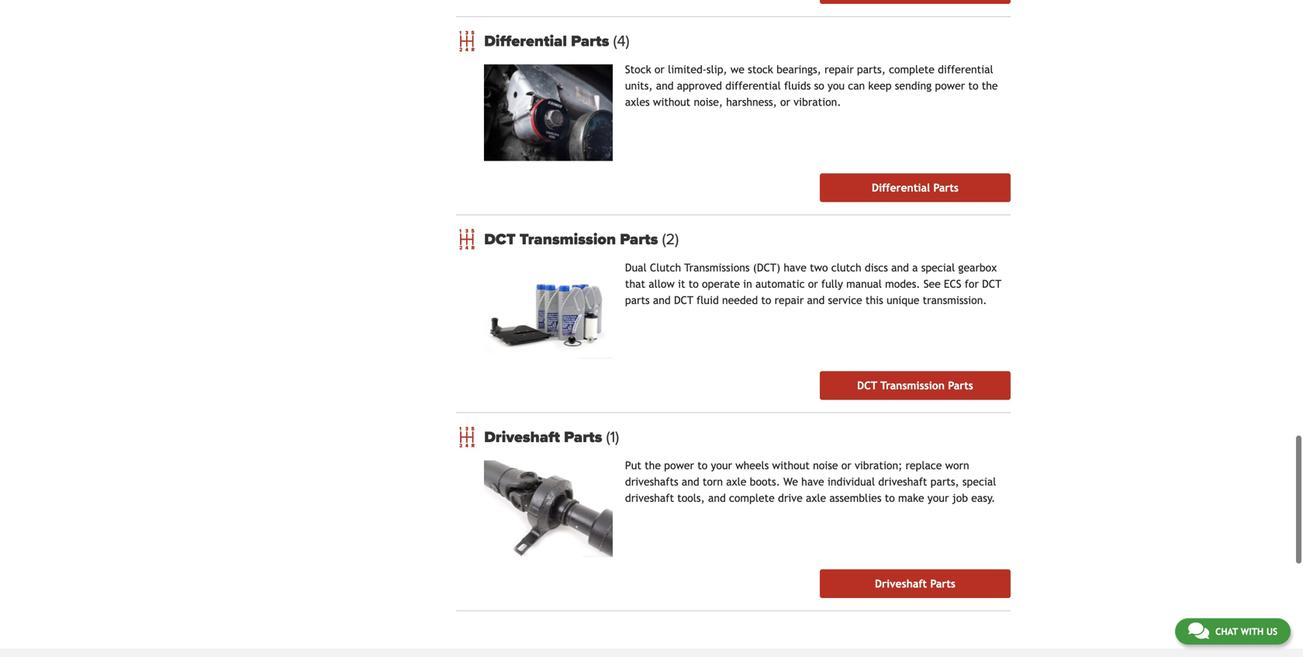 Task type: describe. For each thing, give the bounding box(es) containing it.
harshness,
[[727, 96, 777, 108]]

0 vertical spatial differential parts
[[484, 32, 613, 50]]

parts, inside stock or limited-slip, we stock bearings, repair parts, complete differential units, and approved differential fluids so you can keep sending power to the axles without noise, harshness, or vibration.
[[857, 63, 886, 76]]

allow
[[649, 278, 675, 290]]

driveshaft parts for bottom "driveshaft parts" link
[[875, 578, 956, 590]]

approved
[[677, 79, 722, 92]]

put the power to your wheels without noise or vibration; replace worn driveshafts and torn axle boots. we have individual driveshaft parts, special driveshaft tools, and complete drive axle assemblies to make your job easy.
[[625, 460, 997, 505]]

put
[[625, 460, 642, 472]]

clutch
[[650, 261, 681, 274]]

gearbox
[[959, 261, 997, 274]]

1 horizontal spatial differential
[[938, 63, 994, 76]]

dual clutch transmissions (dct) have two clutch discs and a special gearbox that allow it to operate in automatic or fully manual modes. see ecs for dct parts and dct fluid needed to repair and service this unique transmission.
[[625, 261, 1002, 306]]

operate
[[702, 278, 740, 290]]

and up tools,
[[682, 476, 700, 488]]

fluids
[[784, 79, 811, 92]]

noise,
[[694, 96, 723, 108]]

make
[[899, 492, 925, 505]]

dct transmission parts thumbnail image image
[[484, 263, 613, 359]]

and down fully on the top right of page
[[807, 294, 825, 306]]

ecs
[[944, 278, 962, 290]]

needed
[[722, 294, 758, 306]]

0 vertical spatial differential parts link
[[484, 32, 1011, 50]]

noise
[[813, 460, 839, 472]]

limited-
[[668, 63, 707, 76]]

vibration;
[[855, 460, 903, 472]]

vibration.
[[794, 96, 842, 108]]

we
[[731, 63, 745, 76]]

the inside put the power to your wheels without noise or vibration; replace worn driveshafts and torn axle boots. we have individual driveshaft parts, special driveshaft tools, and complete drive axle assemblies to make your job easy.
[[645, 460, 661, 472]]

torn
[[703, 476, 723, 488]]

replace
[[906, 460, 942, 472]]

1 vertical spatial your
[[928, 492, 949, 505]]

or right stock
[[655, 63, 665, 76]]

parts
[[625, 294, 650, 306]]

to up torn
[[698, 460, 708, 472]]

power inside stock or limited-slip, we stock bearings, repair parts, complete differential units, and approved differential fluids so you can keep sending power to the axles without noise, harshness, or vibration.
[[935, 79, 966, 92]]

dct transmission parts for topmost dct transmission parts link
[[484, 230, 662, 249]]

us
[[1267, 626, 1278, 637]]

chat
[[1216, 626, 1239, 637]]

with
[[1241, 626, 1264, 637]]

special inside put the power to your wheels without noise or vibration; replace worn driveshafts and torn axle boots. we have individual driveshaft parts, special driveshaft tools, and complete drive axle assemblies to make your job easy.
[[963, 476, 997, 488]]

this
[[866, 294, 884, 306]]

driveshaft parts thumbnail image image
[[484, 461, 613, 557]]

repair inside dual clutch transmissions (dct) have two clutch discs and a special gearbox that allow it to operate in automatic or fully manual modes. see ecs for dct parts and dct fluid needed to repair and service this unique transmission.
[[775, 294, 804, 306]]

that
[[625, 278, 646, 290]]

the inside stock or limited-slip, we stock bearings, repair parts, complete differential units, and approved differential fluids so you can keep sending power to the axles without noise, harshness, or vibration.
[[982, 79, 998, 92]]

two
[[810, 261, 828, 274]]

assemblies
[[830, 492, 882, 505]]

and down allow
[[653, 294, 671, 306]]

1 vertical spatial differential
[[726, 79, 781, 92]]

clutch
[[832, 261, 862, 274]]

discs
[[865, 261, 888, 274]]

to inside stock or limited-slip, we stock bearings, repair parts, complete differential units, and approved differential fluids so you can keep sending power to the axles without noise, harshness, or vibration.
[[969, 79, 979, 92]]

or inside put the power to your wheels without noise or vibration; replace worn driveshafts and torn axle boots. we have individual driveshaft parts, special driveshaft tools, and complete drive axle assemblies to make your job easy.
[[842, 460, 852, 472]]

can
[[848, 79, 865, 92]]

it
[[678, 278, 686, 290]]

0 horizontal spatial driveshaft
[[625, 492, 674, 505]]

to right it
[[689, 278, 699, 290]]

chat with us link
[[1176, 618, 1291, 645]]

to left make
[[885, 492, 895, 505]]

special inside dual clutch transmissions (dct) have two clutch discs and a special gearbox that allow it to operate in automatic or fully manual modes. see ecs for dct parts and dct fluid needed to repair and service this unique transmission.
[[922, 261, 955, 274]]

tools,
[[678, 492, 705, 505]]

1 vertical spatial transmission
[[881, 380, 945, 392]]



Task type: vqa. For each thing, say whether or not it's contained in the screenshot.
'The'
yes



Task type: locate. For each thing, give the bounding box(es) containing it.
wheels
[[736, 460, 769, 472]]

1 vertical spatial power
[[664, 460, 695, 472]]

driveshaft parts for topmost "driveshaft parts" link
[[484, 428, 606, 447]]

or down fluids
[[781, 96, 791, 108]]

1 vertical spatial complete
[[729, 492, 775, 505]]

axle
[[727, 476, 747, 488], [806, 492, 827, 505]]

parts, up keep
[[857, 63, 886, 76]]

differential
[[938, 63, 994, 76], [726, 79, 781, 92]]

axle down 'wheels'
[[727, 476, 747, 488]]

or up individual at the bottom of page
[[842, 460, 852, 472]]

1 vertical spatial driveshaft
[[875, 578, 927, 590]]

complete inside stock or limited-slip, we stock bearings, repair parts, complete differential units, and approved differential fluids so you can keep sending power to the axles without noise, harshness, or vibration.
[[889, 63, 935, 76]]

power right sending
[[935, 79, 966, 92]]

you
[[828, 79, 845, 92]]

the right sending
[[982, 79, 998, 92]]

we
[[784, 476, 798, 488]]

0 horizontal spatial driveshaft parts
[[484, 428, 606, 447]]

1 vertical spatial differential parts
[[872, 181, 959, 194]]

parts,
[[857, 63, 886, 76], [931, 476, 960, 488]]

slip,
[[707, 63, 728, 76]]

1 horizontal spatial dct transmission parts
[[858, 380, 974, 392]]

0 vertical spatial differential
[[938, 63, 994, 76]]

boots.
[[750, 476, 781, 488]]

have
[[784, 261, 807, 274], [802, 476, 825, 488]]

0 vertical spatial transmission
[[520, 230, 616, 249]]

differential
[[484, 32, 567, 50], [872, 181, 931, 194]]

have down noise
[[802, 476, 825, 488]]

transmission.
[[923, 294, 987, 306]]

parts, down worn
[[931, 476, 960, 488]]

0 horizontal spatial complete
[[729, 492, 775, 505]]

repair
[[825, 63, 854, 76], [775, 294, 804, 306]]

and left a
[[892, 261, 909, 274]]

and right the units,
[[656, 79, 674, 92]]

to
[[969, 79, 979, 92], [689, 278, 699, 290], [762, 294, 772, 306], [698, 460, 708, 472], [885, 492, 895, 505]]

0 vertical spatial parts,
[[857, 63, 886, 76]]

0 horizontal spatial transmission
[[520, 230, 616, 249]]

driveshaft up make
[[879, 476, 928, 488]]

see
[[924, 278, 941, 290]]

1 vertical spatial repair
[[775, 294, 804, 306]]

your left job
[[928, 492, 949, 505]]

1 horizontal spatial without
[[773, 460, 810, 472]]

1 horizontal spatial your
[[928, 492, 949, 505]]

1 horizontal spatial the
[[982, 79, 998, 92]]

1 horizontal spatial axle
[[806, 492, 827, 505]]

1 vertical spatial dct transmission parts link
[[820, 372, 1011, 400]]

your
[[711, 460, 733, 472], [928, 492, 949, 505]]

modes.
[[886, 278, 921, 290]]

1 horizontal spatial power
[[935, 79, 966, 92]]

0 horizontal spatial your
[[711, 460, 733, 472]]

driveshafts
[[625, 476, 679, 488]]

1 vertical spatial dct transmission parts
[[858, 380, 974, 392]]

without
[[653, 96, 691, 108], [773, 460, 810, 472]]

0 vertical spatial axle
[[727, 476, 747, 488]]

or down two
[[808, 278, 818, 290]]

for
[[965, 278, 979, 290]]

differential parts
[[484, 32, 613, 50], [872, 181, 959, 194]]

stock
[[625, 63, 652, 76]]

0 vertical spatial driveshaft
[[879, 476, 928, 488]]

axle right drive
[[806, 492, 827, 505]]

worn
[[946, 460, 970, 472]]

have up "automatic"
[[784, 261, 807, 274]]

chat with us
[[1216, 626, 1278, 637]]

0 vertical spatial driveshaft
[[484, 428, 560, 447]]

dct transmission parts for bottom dct transmission parts link
[[858, 380, 974, 392]]

service
[[828, 294, 863, 306]]

axles
[[625, 96, 650, 108]]

driveshaft parts link
[[484, 428, 1011, 447], [820, 570, 1011, 598]]

1 horizontal spatial differential parts
[[872, 181, 959, 194]]

0 horizontal spatial power
[[664, 460, 695, 472]]

and down torn
[[708, 492, 726, 505]]

complete inside put the power to your wheels without noise or vibration; replace worn driveshafts and torn axle boots. we have individual driveshaft parts, special driveshaft tools, and complete drive axle assemblies to make your job easy.
[[729, 492, 775, 505]]

stock
[[748, 63, 774, 76]]

repair up you
[[825, 63, 854, 76]]

1 vertical spatial the
[[645, 460, 661, 472]]

0 horizontal spatial special
[[922, 261, 955, 274]]

0 horizontal spatial parts,
[[857, 63, 886, 76]]

individual
[[828, 476, 875, 488]]

0 vertical spatial driveshaft parts
[[484, 428, 606, 447]]

0 vertical spatial your
[[711, 460, 733, 472]]

1 vertical spatial driveshaft parts link
[[820, 570, 1011, 598]]

0 horizontal spatial differential
[[484, 32, 567, 50]]

1 vertical spatial have
[[802, 476, 825, 488]]

(dct)
[[753, 261, 781, 274]]

bearings,
[[777, 63, 822, 76]]

differential parts thumbnail image image
[[484, 64, 613, 161]]

complete up sending
[[889, 63, 935, 76]]

0 vertical spatial repair
[[825, 63, 854, 76]]

without inside put the power to your wheels without noise or vibration; replace worn driveshafts and torn axle boots. we have individual driveshaft parts, special driveshaft tools, and complete drive axle assemblies to make your job easy.
[[773, 460, 810, 472]]

keep
[[869, 79, 892, 92]]

and inside stock or limited-slip, we stock bearings, repair parts, complete differential units, and approved differential fluids so you can keep sending power to the axles without noise, harshness, or vibration.
[[656, 79, 674, 92]]

0 horizontal spatial dct transmission parts
[[484, 230, 662, 249]]

easy.
[[972, 492, 996, 505]]

1 horizontal spatial special
[[963, 476, 997, 488]]

0 vertical spatial the
[[982, 79, 998, 92]]

complete down 'boots.'
[[729, 492, 775, 505]]

parts inside "driveshaft parts" link
[[931, 578, 956, 590]]

fluid
[[697, 294, 719, 306]]

special up easy.
[[963, 476, 997, 488]]

1 horizontal spatial driveshaft parts
[[875, 578, 956, 590]]

without up we
[[773, 460, 810, 472]]

complete
[[889, 63, 935, 76], [729, 492, 775, 505]]

1 horizontal spatial driveshaft
[[879, 476, 928, 488]]

power up driveshafts
[[664, 460, 695, 472]]

driveshaft
[[879, 476, 928, 488], [625, 492, 674, 505]]

dct transmission parts link
[[484, 230, 1011, 249], [820, 372, 1011, 400]]

0 vertical spatial differential
[[484, 32, 567, 50]]

1 horizontal spatial parts,
[[931, 476, 960, 488]]

to down "automatic"
[[762, 294, 772, 306]]

0 vertical spatial without
[[653, 96, 691, 108]]

dual
[[625, 261, 647, 274]]

repair inside stock or limited-slip, we stock bearings, repair parts, complete differential units, and approved differential fluids so you can keep sending power to the axles without noise, harshness, or vibration.
[[825, 63, 854, 76]]

units,
[[625, 79, 653, 92]]

0 horizontal spatial without
[[653, 96, 691, 108]]

power
[[935, 79, 966, 92], [664, 460, 695, 472]]

repair down "automatic"
[[775, 294, 804, 306]]

driveshaft for bottom "driveshaft parts" link
[[875, 578, 927, 590]]

transmission
[[520, 230, 616, 249], [881, 380, 945, 392]]

driveshaft parts
[[484, 428, 606, 447], [875, 578, 956, 590]]

power inside put the power to your wheels without noise or vibration; replace worn driveshafts and torn axle boots. we have individual driveshaft parts, special driveshaft tools, and complete drive axle assemblies to make your job easy.
[[664, 460, 695, 472]]

0 vertical spatial have
[[784, 261, 807, 274]]

1 vertical spatial axle
[[806, 492, 827, 505]]

0 horizontal spatial driveshaft
[[484, 428, 560, 447]]

dct
[[484, 230, 516, 249], [983, 278, 1002, 290], [674, 294, 694, 306], [858, 380, 878, 392]]

0 vertical spatial dct transmission parts link
[[484, 230, 1011, 249]]

manual
[[847, 278, 882, 290]]

driveshaft
[[484, 428, 560, 447], [875, 578, 927, 590]]

automatic
[[756, 278, 805, 290]]

so
[[814, 79, 825, 92]]

without down approved
[[653, 96, 691, 108]]

comments image
[[1189, 622, 1210, 640]]

differential parts link
[[484, 32, 1011, 50], [820, 173, 1011, 202]]

and
[[656, 79, 674, 92], [892, 261, 909, 274], [653, 294, 671, 306], [807, 294, 825, 306], [682, 476, 700, 488], [708, 492, 726, 505]]

or inside dual clutch transmissions (dct) have two clutch discs and a special gearbox that allow it to operate in automatic or fully manual modes. see ecs for dct parts and dct fluid needed to repair and service this unique transmission.
[[808, 278, 818, 290]]

fully
[[822, 278, 843, 290]]

sending
[[895, 79, 932, 92]]

a
[[913, 261, 918, 274]]

stock or limited-slip, we stock bearings, repair parts, complete differential units, and approved differential fluids so you can keep sending power to the axles without noise, harshness, or vibration.
[[625, 63, 998, 108]]

0 horizontal spatial differential
[[726, 79, 781, 92]]

driveshaft down driveshafts
[[625, 492, 674, 505]]

special up see
[[922, 261, 955, 274]]

1 horizontal spatial differential
[[872, 181, 931, 194]]

your up torn
[[711, 460, 733, 472]]

1 vertical spatial differential
[[872, 181, 931, 194]]

1 vertical spatial driveshaft
[[625, 492, 674, 505]]

1 vertical spatial without
[[773, 460, 810, 472]]

job
[[953, 492, 968, 505]]

without inside stock or limited-slip, we stock bearings, repair parts, complete differential units, and approved differential fluids so you can keep sending power to the axles without noise, harshness, or vibration.
[[653, 96, 691, 108]]

drive
[[778, 492, 803, 505]]

0 vertical spatial special
[[922, 261, 955, 274]]

0 vertical spatial dct transmission parts
[[484, 230, 662, 249]]

unique
[[887, 294, 920, 306]]

1 horizontal spatial transmission
[[881, 380, 945, 392]]

driveshaft for topmost "driveshaft parts" link
[[484, 428, 560, 447]]

1 horizontal spatial driveshaft
[[875, 578, 927, 590]]

0 vertical spatial power
[[935, 79, 966, 92]]

the up driveshafts
[[645, 460, 661, 472]]

or
[[655, 63, 665, 76], [781, 96, 791, 108], [808, 278, 818, 290], [842, 460, 852, 472]]

parts, inside put the power to your wheels without noise or vibration; replace worn driveshafts and torn axle boots. we have individual driveshaft parts, special driveshaft tools, and complete drive axle assemblies to make your job easy.
[[931, 476, 960, 488]]

dct transmission parts
[[484, 230, 662, 249], [858, 380, 974, 392]]

0 vertical spatial complete
[[889, 63, 935, 76]]

0 horizontal spatial differential parts
[[484, 32, 613, 50]]

1 vertical spatial special
[[963, 476, 997, 488]]

have inside put the power to your wheels without noise or vibration; replace worn driveshafts and torn axle boots. we have individual driveshaft parts, special driveshaft tools, and complete drive axle assemblies to make your job easy.
[[802, 476, 825, 488]]

parts inside dct transmission parts link
[[948, 380, 974, 392]]

0 vertical spatial driveshaft parts link
[[484, 428, 1011, 447]]

dct transmission parts inside dct transmission parts link
[[858, 380, 974, 392]]

1 horizontal spatial complete
[[889, 63, 935, 76]]

transmissions
[[685, 261, 750, 274]]

0 horizontal spatial the
[[645, 460, 661, 472]]

to right sending
[[969, 79, 979, 92]]

the
[[982, 79, 998, 92], [645, 460, 661, 472]]

0 horizontal spatial axle
[[727, 476, 747, 488]]

0 horizontal spatial repair
[[775, 294, 804, 306]]

special
[[922, 261, 955, 274], [963, 476, 997, 488]]

have inside dual clutch transmissions (dct) have two clutch discs and a special gearbox that allow it to operate in automatic or fully manual modes. see ecs for dct parts and dct fluid needed to repair and service this unique transmission.
[[784, 261, 807, 274]]

1 vertical spatial parts,
[[931, 476, 960, 488]]

driveshaft inside "driveshaft parts" link
[[875, 578, 927, 590]]

in
[[744, 278, 753, 290]]

1 horizontal spatial repair
[[825, 63, 854, 76]]

1 vertical spatial driveshaft parts
[[875, 578, 956, 590]]

1 vertical spatial differential parts link
[[820, 173, 1011, 202]]

parts
[[571, 32, 609, 50], [934, 181, 959, 194], [620, 230, 658, 249], [948, 380, 974, 392], [564, 428, 603, 447], [931, 578, 956, 590]]



